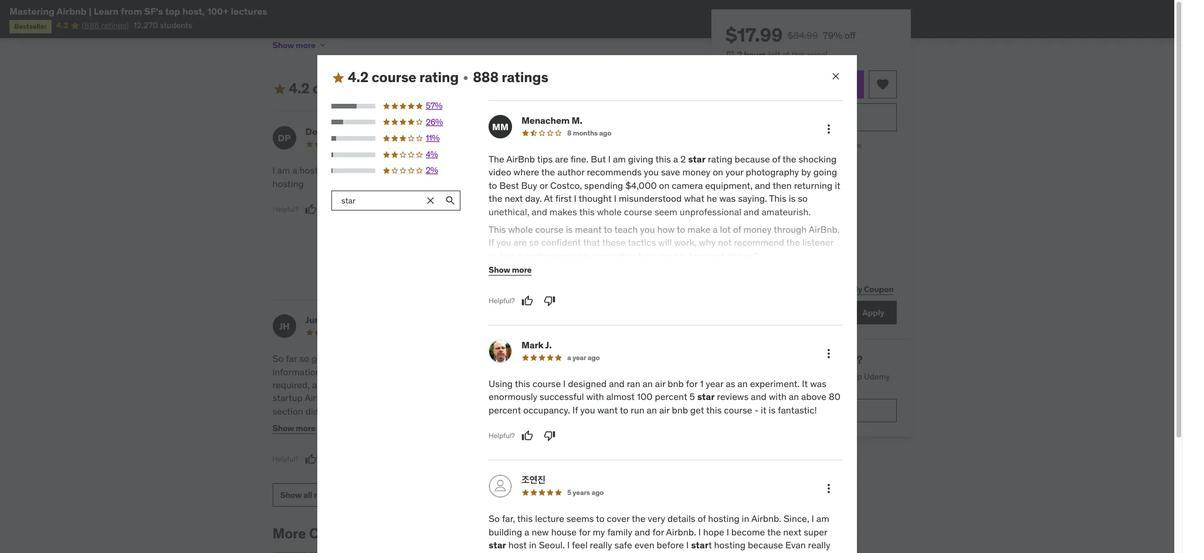 Task type: vqa. For each thing, say whether or not it's contained in the screenshot.
right Reading
no



Task type: locate. For each thing, give the bounding box(es) containing it.
this inside this whole course is meant to teach you how to make a lot of money through airbnb. if you are so confident that these tactics will work, why not recommend the listener to hire a professional photographer for a couple hundred dollars?
[[489, 224, 506, 235]]

that inside t hosting because evan really seems to be ready to answer to my questions and issues that will arise in the future.
[[725, 552, 742, 553]]

reviews down the as
[[717, 391, 749, 403]]

giving inside dialog
[[628, 153, 654, 165]]

giving for the airbnb tips are fine. but i am giving this a 2 star
[[628, 153, 654, 165]]

and up confident
[[532, 206, 547, 217]]

12,270
[[134, 20, 158, 31]]

0 vertical spatial where
[[514, 166, 539, 178]]

but for the airbnb tips are fine. but i am giving this a 2 star
[[591, 153, 606, 165]]

access on mobile and tv
[[744, 231, 836, 242]]

these inside this whole course is meant to teach you how to make a lot of money through airbnb. if you are so confident that these tactics will work, why not recommend the listener to hire a professional photographer for a couple hundred dollars?
[[602, 237, 626, 248]]

saying. left mark review by menachem m. as helpful icon
[[487, 256, 516, 268]]

resources
[[804, 215, 840, 226]]

0 horizontal spatial then
[[555, 230, 574, 242]]

hosting right t
[[714, 539, 746, 551]]

0 vertical spatial hours
[[744, 49, 766, 60]]

your inside thanks evan!  i will implement these techniques and get back to you about my results.  i enjoyed your style of teaching and funny enough i always fall asleep during webinars.  i made it through all of yours, without passing out once!!! thanks for being so entertaining and interesting.
[[560, 379, 578, 391]]

fine. for the airbnb tips are fine. but i am giving this a 2 star rating because of the shocking video where the author recommends you save money on your photography by going to best buy or costco, spending $4,000 on camera equipment, and then returning it the next day. at first i thought i misunderstood what he was saying. this is so unethical, and makes this whole course seem unprofessional and amateurish.
[[569, 164, 587, 176]]

wishlist image
[[876, 77, 890, 91]]

dialog
[[317, 55, 857, 553]]

spending down the airbnb tips are fine. but i am giving this a 2 star
[[584, 179, 623, 191]]

menachem m.
[[522, 114, 583, 126]]

so down without
[[487, 432, 497, 443]]

am inside i am a host and want to learn more about hosting
[[277, 164, 290, 176]]

going down back
[[814, 166, 837, 178]]

what up the make
[[684, 193, 705, 204]]

of up asleep in the bottom right of the page
[[603, 379, 611, 391]]

menachem
[[522, 114, 570, 126], [520, 126, 568, 137]]

menachem up 8
[[522, 114, 570, 126]]

very
[[648, 513, 665, 525]]

cover up "family"
[[607, 513, 630, 525]]

buy down menachem m. mm
[[521, 179, 537, 191]]

of up hope
[[698, 513, 706, 525]]

xsmall image
[[461, 73, 471, 83], [726, 248, 735, 259]]

(888
[[82, 20, 99, 31]]

0 horizontal spatial makes
[[550, 206, 577, 217]]

save up teach
[[635, 191, 654, 202]]

mark review by nhan n. as helpful image
[[520, 454, 532, 465]]

fall
[[582, 392, 594, 404]]

evan!
[[520, 353, 543, 365]]

was left 9
[[720, 193, 736, 204]]

cover inside the getting started section didn't cover what i was hoping for ie: management.
[[331, 405, 354, 417]]

are inside the airbnb tips are fine. but i am giving this a 2 star rating because of the shocking video where the author recommends you save money on your photography by going to best buy or costco, spending $4,000 on camera equipment, and then returning it the next day. at first i thought i misunderstood what he was saying. this is so unethical, and makes this whole course seem unprofessional and amateurish.
[[554, 164, 567, 176]]

1 horizontal spatial airbnb.
[[752, 513, 782, 525]]

once!!!
[[572, 418, 600, 430]]

1 vertical spatial apply
[[862, 307, 884, 318]]

it right "demand"
[[835, 179, 841, 191]]

this inside the using this course i designed and ran an air bnb for 1 year as an experiment. it was enormously successful with  almost 100 percent 5
[[515, 378, 530, 390]]

1 vertical spatial so
[[489, 513, 500, 525]]

so inside the airbnb tips are fine. but i am giving this a 2 star rating because of the shocking video where the author recommends you save money on your photography by going to best buy or costco, spending $4,000 on camera equipment, and then returning it the next day. at first i thought i misunderstood what he was saying. this is so unethical, and makes this whole course seem unprofessional and amateurish.
[[547, 256, 557, 268]]

2 for the airbnb tips are fine. but i am giving this a 2 star rating because of the shocking video where the author recommends you save money on your photography by going to best buy or costco, spending $4,000 on camera equipment, and then returning it the next day. at first i thought i misunderstood what he was saying. this is so unethical, and makes this whole course seem unprofessional and amateurish.
[[487, 178, 493, 189]]

was
[[720, 193, 736, 204], [663, 243, 679, 255], [388, 353, 404, 365], [810, 378, 827, 390], [384, 405, 400, 417]]

0 vertical spatial thought
[[579, 193, 612, 204]]

best inside the airbnb tips are fine. but i am giving this a 2 star rating because of the shocking video where the author recommends you save money on your photography by going to best buy or costco, spending $4,000 on camera equipment, and then returning it the next day. at first i thought i misunderstood what he was saying. this is so unethical, and makes this whole course seem unprofessional and amateurish.
[[655, 204, 674, 216]]

star
[[688, 153, 706, 165], [495, 178, 511, 189], [697, 391, 715, 403], [489, 539, 506, 551], [691, 539, 709, 551]]

of inside rating because of the shocking video where the author recommends you save money on your photography by going to best buy or costco, spending $4,000 on camera equipment, and then returning it the next day. at first i thought i misunderstood what he was saying. this is so unethical, and makes this whole course seem unprofessional and amateurish.
[[772, 153, 781, 165]]

$4,000
[[626, 179, 657, 191], [592, 217, 623, 229]]

is right on-
[[789, 193, 796, 204]]

1 horizontal spatial top
[[850, 371, 862, 382]]

equipment, up hire
[[487, 230, 535, 242]]

1 horizontal spatial buy
[[521, 179, 537, 191]]

training 5 or more people? get your team access to 25,000+ top udemy courses anytime, anywhere.
[[726, 353, 890, 393]]

hosting up hope
[[708, 513, 740, 525]]

mm inside menachem m. mm
[[491, 132, 507, 144]]

will inside this whole course is meant to teach you how to make a lot of money through airbnb. if you are so confident that these tactics will work, why not recommend the listener to hire a professional photographer for a couple hundred dollars?
[[658, 237, 672, 248]]

these inside thanks evan!  i will implement these techniques and get back to you about my results.  i enjoyed your style of teaching and funny enough i always fall asleep during webinars.  i made it through all of yours, without passing out once!!! thanks for being so entertaining and interesting.
[[613, 353, 636, 365]]

0 horizontal spatial $4,000
[[592, 217, 623, 229]]

of
[[772, 153, 781, 165], [578, 178, 586, 189], [733, 224, 741, 235], [603, 379, 611, 391], [615, 405, 623, 417], [698, 513, 706, 525]]

1 vertical spatial xsmall image
[[726, 248, 735, 259]]

in inside t hosting because evan really seems to be ready to answer to my questions and issues that will arise in the future.
[[783, 552, 790, 553]]

airbnb
[[506, 153, 535, 165], [505, 164, 534, 176]]

and inside the so far so good. i wish there was more information on getting started, what's required, and some strategies to propel my startup airbnb business.
[[312, 379, 328, 391]]

star inside the airbnb tips are fine. but i am giving this a 2 star rating because of the shocking video where the author recommends you save money on your photography by going to best buy or costco, spending $4,000 on camera equipment, and then returning it the next day. at first i thought i misunderstood what he was saying. this is so unethical, and makes this whole course seem unprofessional and amateurish.
[[495, 178, 511, 189]]

1 horizontal spatial with
[[769, 391, 787, 403]]

additional actions for review by 조연진 image
[[822, 482, 836, 496]]

interesting.
[[571, 432, 618, 443]]

xsmall image for 46
[[726, 199, 735, 211]]

mark review by menachem m. as unhelpful image
[[544, 295, 555, 307]]

$17.99
[[726, 23, 783, 47]]

4.2 right medium icon
[[289, 79, 310, 98]]

1 vertical spatial next
[[641, 230, 659, 242]]

0 vertical spatial photography
[[746, 166, 799, 178]]

1 horizontal spatial seems
[[567, 513, 594, 525]]

1 vertical spatial reviews
[[314, 490, 343, 500]]

0 horizontal spatial camera
[[638, 217, 669, 229]]

course up mark review by menachem m. as helpful image
[[514, 270, 543, 281]]

0 horizontal spatial 5
[[567, 488, 571, 497]]

camera
[[672, 179, 703, 191], [638, 217, 669, 229]]

1 vertical spatial where
[[487, 191, 513, 202]]

will down j. on the bottom left
[[550, 353, 563, 365]]

in up 'be'
[[529, 539, 537, 551]]

enjoyed
[[525, 379, 558, 391]]

4.2 inside dialog
[[348, 68, 369, 86]]

safe
[[615, 539, 632, 551]]

seems down 'building'
[[489, 552, 516, 553]]

left
[[768, 49, 780, 60]]

1 vertical spatial unethical,
[[559, 256, 600, 268]]

ago for m.
[[599, 129, 612, 137]]

0 horizontal spatial cover
[[331, 405, 354, 417]]

top down people?
[[850, 371, 862, 382]]

0 horizontal spatial through
[[568, 405, 601, 417]]

downloadable
[[751, 215, 802, 226]]

next inside rating because of the shocking video where the author recommends you save money on your photography by going to best buy or costco, spending $4,000 on camera equipment, and then returning it the next day. at first i thought i misunderstood what he was saying. this is so unethical, and makes this whole course seem unprofessional and amateurish.
[[505, 193, 523, 204]]

confident
[[541, 237, 581, 248]]

1 horizontal spatial at
[[544, 193, 553, 204]]

is right mark review by menachem m. as helpful icon
[[538, 256, 545, 268]]

host down 'building'
[[509, 539, 527, 551]]

0 vertical spatial shocking
[[799, 153, 837, 165]]

misunderstood inside rating because of the shocking video where the author recommends you save money on your photography by going to best buy or costco, spending $4,000 on camera equipment, and then returning it the next day. at first i thought i misunderstood what he was saying. this is so unethical, and makes this whole course seem unprofessional and amateurish.
[[619, 193, 682, 204]]

recommends
[[587, 166, 642, 178], [561, 191, 615, 202]]

0 horizontal spatial best
[[500, 179, 519, 191]]

0 vertical spatial misunderstood
[[619, 193, 682, 204]]

mobile
[[784, 231, 808, 242]]

ie:
[[447, 405, 457, 417]]

mark review by menachem m. as helpful image
[[521, 295, 533, 307]]

the for the airbnb tips are fine. but i am giving this a 2 star
[[489, 153, 504, 165]]

1 vertical spatial day.
[[661, 230, 678, 242]]

course inside the airbnb tips are fine. but i am giving this a 2 star rating because of the shocking video where the author recommends you save money on your photography by going to best buy or costco, spending $4,000 on camera equipment, and then returning it the next day. at first i thought i misunderstood what he was saying. this is so unethical, and makes this whole course seem unprofessional and amateurish.
[[514, 270, 543, 281]]

at inside rating because of the shocking video where the author recommends you save money on your photography by going to best buy or costco, spending $4,000 on camera equipment, and then returning it the next day. at first i thought i misunderstood what he was saying. this is so unethical, and makes this whole course seem unprofessional and amateurish.
[[544, 193, 553, 204]]

0 vertical spatial unprofessional
[[680, 206, 742, 217]]

spending
[[584, 179, 623, 191], [550, 217, 589, 229]]

0 vertical spatial if
[[489, 237, 494, 248]]

2 vertical spatial by
[[366, 525, 382, 543]]

training
[[726, 353, 768, 367]]

new
[[532, 526, 549, 538]]

4.2 course rating for medium icon
[[289, 79, 400, 98]]

1 vertical spatial best
[[655, 204, 674, 216]]

0 vertical spatial buy
[[521, 179, 537, 191]]

unethical,
[[489, 206, 530, 217], [559, 256, 600, 268]]

xsmall image for access
[[726, 231, 735, 243]]

2 really from the left
[[808, 539, 831, 551]]

0 vertical spatial equipment,
[[705, 179, 753, 191]]

46
[[744, 199, 754, 210]]

thought
[[579, 193, 612, 204], [522, 243, 555, 255]]

0 vertical spatial going
[[814, 166, 837, 178]]

these up photographer
[[602, 237, 626, 248]]

far,
[[502, 513, 515, 525]]

photographer
[[579, 250, 636, 262]]

air
[[655, 378, 666, 390], [659, 404, 670, 416]]

0 vertical spatial because
[[735, 153, 770, 165]]

1 horizontal spatial amateurish.
[[762, 206, 811, 217]]

3 downloadable resources
[[744, 215, 840, 226]]

80
[[829, 391, 841, 403]]

then inside rating because of the shocking video where the author recommends you save money on your photography by going to best buy or costco, spending $4,000 on camera equipment, and then returning it the next day. at first i thought i misunderstood what he was saying. this is so unethical, and makes this whole course seem unprofessional and amateurish.
[[773, 179, 792, 191]]

video inside rating because of the shocking video where the author recommends you save money on your photography by going to best buy or costco, spending $4,000 on camera equipment, and then returning it the next day. at first i thought i misunderstood what he was saying. this is so unethical, and makes this whole course seem unprofessional and amateurish.
[[489, 166, 511, 178]]

and up even
[[635, 526, 650, 538]]

a inside the airbnb tips are fine. but i am giving this a 2 star rating because of the shocking video where the author recommends you save money on your photography by going to best buy or costco, spending $4,000 on camera equipment, and then returning it the next day. at first i thought i misunderstood what he was saying. this is so unethical, and makes this whole course seem unprofessional and amateurish.
[[672, 164, 677, 176]]

airbnb for the airbnb tips are fine. but i am giving this a 2 star
[[506, 153, 535, 165]]

mark review by mark j. as unhelpful image
[[544, 430, 555, 442]]

30-day money-back guarantee
[[761, 141, 861, 149]]

money up the make
[[683, 166, 711, 178]]

1 horizontal spatial best
[[655, 204, 674, 216]]

1 vertical spatial all
[[303, 490, 312, 500]]

course left - in the bottom of the page
[[724, 404, 753, 416]]

access up anywhere.
[[779, 371, 804, 382]]

1 horizontal spatial unprofessional
[[680, 206, 742, 217]]

run
[[631, 404, 645, 416]]

ago up back
[[588, 353, 600, 362]]

on down good.
[[323, 366, 334, 378]]

recommends inside the airbnb tips are fine. but i am giving this a 2 star rating because of the shocking video where the author recommends you save money on your photography by going to best buy or costco, spending $4,000 on camera equipment, and then returning it the next day. at first i thought i misunderstood what he was saying. this is so unethical, and makes this whole course seem unprofessional and amateurish.
[[561, 191, 615, 202]]

the inside this whole course is meant to teach you how to make a lot of money through airbnb. if you are so confident that these tactics will work, why not recommend the listener to hire a professional photographer for a couple hundred dollars?
[[787, 237, 800, 248]]

anywhere.
[[789, 383, 827, 393]]

he inside rating because of the shocking video where the author recommends you save money on your photography by going to best buy or costco, spending $4,000 on camera equipment, and then returning it the next day. at first i thought i misunderstood what he was saying. this is so unethical, and makes this whole course seem unprofessional and amateurish.
[[707, 193, 717, 204]]

startup
[[273, 392, 303, 404]]

didn't
[[306, 405, 329, 417]]

where down menachem m. mm
[[514, 166, 539, 178]]

4.2
[[56, 20, 68, 31], [348, 68, 369, 86], [289, 79, 310, 98]]

0 horizontal spatial money
[[487, 204, 515, 216]]

getting inside the so far so good. i wish there was more information on getting started, what's required, and some strategies to propel my startup airbnb business.
[[336, 366, 366, 378]]

days
[[357, 140, 372, 149]]

25,000+
[[816, 371, 848, 382]]

your inside rating because of the shocking video where the author recommends you save money on your photography by going to best buy or costco, spending $4,000 on camera equipment, and then returning it the next day. at first i thought i misunderstood what he was saying. this is so unethical, and makes this whole course seem unprofessional and amateurish.
[[726, 166, 744, 178]]

to inside training 5 or more people? get your team access to 25,000+ top udemy courses anytime, anywhere.
[[806, 371, 814, 382]]

0 horizontal spatial costco,
[[516, 217, 548, 229]]

0 vertical spatial $4,000
[[626, 179, 657, 191]]

2 horizontal spatial 4.2
[[348, 68, 369, 86]]

mark review by menachem m. as helpful image
[[520, 265, 532, 277]]

information
[[273, 366, 321, 378]]

the for the airbnb tips are fine. but i am giving this a 2 star rating because of the shocking video where the author recommends you save money on your photography by going to best buy or costco, spending $4,000 on camera equipment, and then returning it the next day. at first i thought i misunderstood what he was saying. this is so unethical, and makes this whole course seem unprofessional and amateurish.
[[487, 164, 503, 176]]

reviews up more courses by
[[314, 490, 343, 500]]

being
[[648, 418, 672, 430]]

0 vertical spatial save
[[661, 166, 680, 178]]

so for so far so good. i wish there was more information on getting started, what's required, and some strategies to propel my startup airbnb business.
[[273, 353, 284, 365]]

management.
[[273, 418, 330, 430]]

and
[[320, 164, 336, 176], [755, 179, 771, 191], [532, 206, 547, 217], [744, 206, 760, 217], [537, 230, 553, 242], [810, 231, 824, 242], [602, 256, 618, 268], [634, 270, 650, 281], [536, 366, 552, 378], [609, 378, 625, 390], [312, 379, 328, 391], [652, 379, 667, 391], [751, 391, 767, 403], [553, 432, 568, 443], [635, 526, 650, 538], [679, 552, 695, 553]]

amateurish. up mark review by menachem m. as helpful image
[[487, 283, 536, 294]]

0 horizontal spatial so
[[273, 353, 284, 365]]

1 vertical spatial saying.
[[487, 256, 516, 268]]

for up feel
[[579, 526, 591, 538]]

will inside thanks evan!  i will implement these techniques and get back to you about my results.  i enjoyed your style of teaching and funny enough i always fall asleep during webinars.  i made it through all of yours, without passing out once!!! thanks for being so entertaining and interesting.
[[550, 353, 563, 365]]

1 vertical spatial percent
[[489, 404, 521, 416]]

but for the airbnb tips are fine. but i am giving this a 2 star rating because of the shocking video where the author recommends you save money on your photography by going to best buy or costco, spending $4,000 on camera equipment, and then returning it the next day. at first i thought i misunderstood what he was saying. this is so unethical, and makes this whole course seem unprofessional and amateurish.
[[590, 164, 605, 176]]

is up confident
[[566, 224, 573, 235]]

airbnb for the airbnb tips are fine. but i am giving this a 2 star rating because of the shocking video where the author recommends you save money on your photography by going to best buy or costco, spending $4,000 on camera equipment, and then returning it the next day. at first i thought i misunderstood what he was saying. this is so unethical, and makes this whole course seem unprofessional and amateurish.
[[505, 164, 534, 176]]

2 with from the left
[[769, 391, 787, 403]]

are for the airbnb tips are fine. but i am giving this a 2 star rating because of the shocking video where the author recommends you save money on your photography by going to best buy or costco, spending $4,000 on camera equipment, and then returning it the next day. at first i thought i misunderstood what he was saying. this is so unethical, and makes this whole course seem unprofessional and amateurish.
[[554, 164, 567, 176]]

he down how
[[650, 243, 661, 255]]

5
[[770, 353, 776, 367], [690, 391, 695, 403], [567, 488, 571, 497]]

mark review by desigan p. as helpful image
[[305, 204, 317, 215]]

0 vertical spatial unethical,
[[489, 206, 530, 217]]

mastering
[[9, 5, 55, 17]]

and down before
[[679, 552, 695, 553]]

these up ran
[[613, 353, 636, 365]]

helpful? left mark review by desigan p. as helpful icon
[[273, 205, 299, 213]]

are up hire
[[514, 237, 527, 248]]

percent inside the using this course i designed and ran an air bnb for 1 year as an experiment. it was enormously successful with  almost 100 percent 5
[[655, 391, 687, 403]]

helpful? for mark review by desigan p. as helpful icon
[[273, 205, 299, 213]]

1 horizontal spatial 5
[[690, 391, 695, 403]]

1 horizontal spatial xsmall image
[[726, 248, 735, 259]]

0 vertical spatial seems
[[567, 513, 594, 525]]

ratings up 'menachem m.'
[[502, 68, 548, 86]]

try udemy business link
[[726, 399, 897, 423]]

the inside dialog
[[489, 153, 504, 165]]

the airbnb tips are fine. but i am giving this a 2 star
[[489, 153, 706, 165]]

it
[[802, 378, 808, 390]]

1 vertical spatial recommends
[[561, 191, 615, 202]]

money inside this whole course is meant to teach you how to make a lot of money through airbnb. if you are so confident that these tactics will work, why not recommend the listener to hire a professional photographer for a couple hundred dollars?
[[744, 224, 772, 235]]

udemy down above
[[786, 405, 813, 416]]

1 vertical spatial want
[[598, 404, 618, 416]]

business
[[815, 405, 849, 416]]

the inside the getting started section didn't cover what i was hoping for ie: management.
[[373, 392, 389, 404]]

of inside this whole course is meant to teach you how to make a lot of money through airbnb. if you are so confident that these tactics will work, why not recommend the listener to hire a professional photographer for a couple hundred dollars?
[[733, 224, 741, 235]]

0 vertical spatial reviews
[[717, 391, 749, 403]]

1 horizontal spatial where
[[514, 166, 539, 178]]

1 horizontal spatial reviews
[[717, 391, 749, 403]]

show up more
[[280, 490, 302, 500]]

my
[[647, 366, 659, 378], [439, 379, 452, 391], [593, 526, 605, 538], [621, 552, 633, 553]]

thought inside rating because of the shocking video where the author recommends you save money on your photography by going to best buy or costco, spending $4,000 on camera equipment, and then returning it the next day. at first i thought i misunderstood what he was saying. this is so unethical, and makes this whole course seem unprofessional and amateurish.
[[579, 193, 612, 204]]

menachem for menachem m. mm
[[520, 126, 568, 137]]

0 horizontal spatial seem
[[545, 270, 568, 281]]

for inside thanks evan!  i will implement these techniques and get back to you about my results.  i enjoyed your style of teaching and funny enough i always fall asleep during webinars.  i made it through all of yours, without passing out once!!! thanks for being so entertaining and interesting.
[[635, 418, 646, 430]]

equipment, up 46
[[705, 179, 753, 191]]

0 vertical spatial next
[[505, 193, 523, 204]]

my down safe
[[621, 552, 633, 553]]

day. inside the airbnb tips are fine. but i am giving this a 2 star rating because of the shocking video where the author recommends you save money on your photography by going to best buy or costco, spending $4,000 on camera equipment, and then returning it the next day. at first i thought i misunderstood what he was saying. this is so unethical, and makes this whole course seem unprofessional and amateurish.
[[661, 230, 678, 242]]

access
[[744, 231, 770, 242]]

1 vertical spatial makes
[[620, 256, 648, 268]]

was right it
[[810, 378, 827, 390]]

makes inside rating because of the shocking video where the author recommends you save money on your photography by going to best buy or costco, spending $4,000 on camera equipment, and then returning it the next day. at first i thought i misunderstood what he was saying. this is so unethical, and makes this whole course seem unprofessional and amateurish.
[[550, 206, 577, 217]]

2 vertical spatial hosting
[[714, 539, 746, 551]]

camera inside the airbnb tips are fine. but i am giving this a 2 star rating because of the shocking video where the author recommends you save money on your photography by going to best buy or costco, spending $4,000 on camera equipment, and then returning it the next day. at first i thought i misunderstood what he was saying. this is so unethical, and makes this whole course seem unprofessional and amateurish.
[[638, 217, 669, 229]]

0 horizontal spatial 888
[[414, 79, 440, 98]]

air inside the using this course i designed and ran an air bnb for 1 year as an experiment. it was enormously successful with  almost 100 percent 5
[[655, 378, 666, 390]]

1 with from the left
[[586, 391, 604, 403]]

2 for the airbnb tips are fine. but i am giving this a 2 star
[[681, 153, 686, 165]]

author down the airbnb tips are fine. but i am giving this a 2 star
[[558, 166, 585, 178]]

airbnb left |
[[57, 5, 87, 17]]

0 vertical spatial spending
[[584, 179, 623, 191]]

0 vertical spatial apply
[[840, 284, 862, 294]]

0 vertical spatial saying.
[[738, 193, 767, 204]]

bnb down the using this course i designed and ran an air bnb for 1 year as an experiment. it was enormously successful with  almost 100 percent 5
[[672, 404, 688, 416]]

2 vertical spatial 2
[[487, 178, 493, 189]]

xsmall image for 3
[[726, 215, 735, 227]]

and left some
[[312, 379, 328, 391]]

0 vertical spatial percent
[[655, 391, 687, 403]]

access
[[789, 248, 814, 258], [779, 371, 804, 382]]

you down fall
[[580, 404, 595, 416]]

0 vertical spatial he
[[707, 193, 717, 204]]

giving inside the airbnb tips are fine. but i am giving this a 2 star rating because of the shocking video where the author recommends you save money on your photography by going to best buy or costco, spending $4,000 on camera equipment, and then returning it the next day. at first i thought i misunderstood what he was saying. this is so unethical, and makes this whole course seem unprofessional and amateurish.
[[627, 164, 652, 176]]

more inside i am a host and want to learn more about hosting
[[395, 164, 417, 176]]

course up confident
[[535, 224, 564, 235]]

or down menachem m. mm
[[540, 179, 548, 191]]

returning inside the airbnb tips are fine. but i am giving this a 2 star rating because of the shocking video where the author recommends you save money on your photography by going to best buy or costco, spending $4,000 on camera equipment, and then returning it the next day. at first i thought i misunderstood what he was saying. this is so unethical, and makes this whole course seem unprofessional and amateurish.
[[576, 230, 615, 242]]

but
[[591, 153, 606, 165], [590, 164, 605, 176]]

about inside i am a host and want to learn more about hosting
[[419, 164, 443, 176]]

of down the 'day'
[[772, 153, 781, 165]]

2 horizontal spatial or
[[779, 353, 789, 367]]

ago for j.
[[588, 353, 600, 362]]

Search reviews text field
[[332, 191, 421, 211]]

0 vertical spatial about
[[419, 164, 443, 176]]

hours
[[744, 49, 766, 60], [751, 183, 772, 193]]

first inside rating because of the shocking video where the author recommends you save money on your photography by going to best buy or costco, spending $4,000 on camera equipment, and then returning it the next day. at first i thought i misunderstood what he was saying. this is so unethical, and makes this whole course seem unprofessional and amateurish.
[[555, 193, 572, 204]]

spending inside the airbnb tips are fine. but i am giving this a 2 star rating because of the shocking video where the author recommends you save money on your photography by going to best buy or costco, spending $4,000 on camera equipment, and then returning it the next day. at first i thought i misunderstood what he was saying. this is so unethical, and makes this whole course seem unprofessional and amateurish.
[[550, 217, 589, 229]]

79%
[[823, 29, 842, 41]]

where right submit search image
[[487, 191, 513, 202]]

tips inside the airbnb tips are fine. but i am giving this a 2 star rating because of the shocking video where the author recommends you save money on your photography by going to best buy or costco, spending $4,000 on camera equipment, and then returning it the next day. at first i thought i misunderstood what he was saying. this is so unethical, and makes this whole course seem unprofessional and amateurish.
[[536, 164, 551, 176]]

show more up medium icon
[[273, 40, 316, 50]]

rating
[[420, 68, 459, 86], [361, 79, 400, 98], [708, 153, 733, 165], [513, 178, 538, 189]]

0 horizontal spatial percent
[[489, 404, 521, 416]]

am inside the airbnb tips are fine. but i am giving this a 2 star rating because of the shocking video where the author recommends you save money on your photography by going to best buy or costco, spending $4,000 on camera equipment, and then returning it the next day. at first i thought i misunderstood what he was saying. this is so unethical, and makes this whole course seem unprofessional and amateurish.
[[612, 164, 625, 176]]

first left professional
[[499, 243, 515, 255]]

it inside reviews and with an above 80 percent occupancy. if you want to run an air bnb get this course - it is fantastic!
[[761, 404, 767, 416]]

4.2 for medium icon
[[289, 79, 310, 98]]

1 really from the left
[[590, 539, 612, 551]]

money up recommend
[[744, 224, 772, 235]]

1 vertical spatial air
[[659, 404, 670, 416]]

4.2 course rating up p. at the top left
[[289, 79, 400, 98]]

fine. for the airbnb tips are fine. but i am giving this a 2 star
[[571, 153, 589, 165]]

you inside thanks evan!  i will implement these techniques and get back to you about my results.  i enjoyed your style of teaching and funny enough i always fall asleep during webinars.  i made it through all of yours, without passing out once!!! thanks for being so entertaining and interesting.
[[603, 366, 618, 378]]

you inside rating because of the shocking video where the author recommends you save money on your photography by going to best buy or costco, spending $4,000 on camera equipment, and then returning it the next day. at first i thought i misunderstood what he was saying. this is so unethical, and makes this whole course seem unprofessional and amateurish.
[[644, 166, 659, 178]]

2 horizontal spatial in
[[783, 552, 790, 553]]

11%
[[426, 133, 440, 143]]

8 months ago
[[567, 129, 612, 137]]

so left "far,"
[[489, 513, 500, 525]]

hosting inside so far, this lecture seems to cover the very details of hosting in airbnb. since, i am building a new house for my family and for airbnb. i hope i become the next super star host in seoul. i feel really safe even before i star
[[708, 513, 740, 525]]

2%
[[426, 165, 438, 176]]

1 horizontal spatial about
[[620, 366, 645, 378]]

2 horizontal spatial next
[[783, 526, 802, 538]]

spending inside rating because of the shocking video where the author recommends you save money on your photography by going to best buy or costco, spending $4,000 on camera equipment, and then returning it the next day. at first i thought i misunderstood what he was saying. this is so unethical, and makes this whole course seem unprofessional and amateurish.
[[584, 179, 623, 191]]

so for so far, this lecture seems to cover the very details of hosting in airbnb. since, i am building a new house for my family and for airbnb. i hope i become the next super star host in seoul. i feel really safe even before i star
[[489, 513, 500, 525]]

results.
[[487, 379, 518, 391]]

seems inside t hosting because evan really seems to be ready to answer to my questions and issues that will arise in the future.
[[489, 552, 516, 553]]

0 vertical spatial top
[[165, 5, 180, 17]]

airbnb inside the so far so good. i wish there was more information on getting started, what's required, and some strategies to propel my startup airbnb business.
[[305, 392, 333, 404]]

additional actions for review by menachem m. image
[[822, 122, 836, 136]]

with inside reviews and with an above 80 percent occupancy. if you want to run an air bnb get this course - it is fantastic!
[[769, 391, 787, 403]]

0 vertical spatial all
[[603, 405, 613, 417]]

show more up hire
[[487, 235, 530, 245]]

0 horizontal spatial save
[[635, 191, 654, 202]]

at left hire
[[487, 243, 496, 255]]

unprofessional up the make
[[680, 206, 742, 217]]

rating inside rating because of the shocking video where the author recommends you save money on your photography by going to best buy or costco, spending $4,000 on camera equipment, and then returning it the next day. at first i thought i misunderstood what he was saying. this is so unethical, and makes this whole course seem unprofessional and amateurish.
[[708, 153, 733, 165]]

want inside reviews and with an above 80 percent occupancy. if you want to run an air bnb get this course - it is fantastic!
[[598, 404, 618, 416]]

unprofessional down photographer
[[570, 270, 632, 281]]

0 horizontal spatial video
[[489, 166, 511, 178]]

best inside rating because of the shocking video where the author recommends you save money on your photography by going to best buy or costco, spending $4,000 on camera equipment, and then returning it the next day. at first i thought i misunderstood what he was saying. this is so unethical, and makes this whole course seem unprofessional and amateurish.
[[500, 179, 519, 191]]

seem inside the airbnb tips are fine. but i am giving this a 2 star rating because of the shocking video where the author recommends you save money on your photography by going to best buy or costco, spending $4,000 on camera equipment, and then returning it the next day. at first i thought i misunderstood what he was saying. this is so unethical, and makes this whole course seem unprofessional and amateurish.
[[545, 270, 568, 281]]

thanks up techniques
[[487, 353, 518, 365]]

1 vertical spatial whole
[[508, 224, 533, 235]]

tips for the airbnb tips are fine. but i am giving this a 2 star rating because of the shocking video where the author recommends you save money on your photography by going to best buy or costco, spending $4,000 on camera equipment, and then returning it the next day. at first i thought i misunderstood what he was saying. this is so unethical, and makes this whole course seem unprofessional and amateurish.
[[536, 164, 551, 176]]

my inside t hosting because evan really seems to be ready to answer to my questions and issues that will arise in the future.
[[621, 552, 633, 553]]

about down the '4%'
[[419, 164, 443, 176]]

1 vertical spatial costco,
[[516, 217, 548, 229]]

because down the airbnb tips are fine. but i am giving this a 2 star
[[540, 178, 575, 189]]

1 horizontal spatial all
[[603, 405, 613, 417]]

that right issues
[[725, 552, 742, 553]]

an
[[643, 378, 653, 390], [738, 378, 748, 390], [789, 391, 799, 403], [647, 404, 657, 416]]

in
[[742, 513, 750, 525], [529, 539, 537, 551], [783, 552, 790, 553]]

0 horizontal spatial thanks
[[487, 353, 518, 365]]

so inside the so far so good. i wish there was more information on getting started, what's required, and some strategies to propel my startup airbnb business.
[[299, 353, 309, 365]]

hosting inside i am a host and want to learn more about hosting
[[273, 178, 304, 189]]

1 horizontal spatial saying.
[[738, 193, 767, 204]]

this course includes:
[[726, 164, 817, 176]]

jun
[[305, 314, 320, 326]]

almost
[[606, 391, 635, 403]]

dialog containing 4.2 course rating
[[317, 55, 857, 553]]

show more down hire
[[489, 264, 532, 275]]

1 horizontal spatial money
[[683, 166, 711, 178]]

the for the getting started section didn't cover what i was hoping for ie: management.
[[373, 392, 389, 404]]

money up hire
[[487, 204, 515, 216]]

year right 1
[[706, 378, 724, 390]]

it right - in the bottom of the page
[[761, 404, 767, 416]]

1 vertical spatial money
[[487, 204, 515, 216]]

so right far at the bottom left of the page
[[299, 353, 309, 365]]

xsmall image
[[318, 41, 327, 50], [726, 183, 735, 194], [726, 199, 735, 211], [726, 215, 735, 227], [726, 231, 735, 243]]

equipment,
[[705, 179, 753, 191], [487, 230, 535, 242]]

1 vertical spatial access
[[779, 371, 804, 382]]

mastering airbnb | learn from sf's top host, 100+ lectures
[[9, 5, 267, 17]]

getting down wish
[[336, 366, 366, 378]]

1 horizontal spatial ratings
[[502, 68, 548, 86]]

clear input image
[[425, 195, 437, 207]]

the
[[783, 153, 797, 165], [541, 166, 555, 178], [588, 178, 602, 189], [515, 191, 529, 202], [489, 193, 503, 204], [625, 230, 638, 242], [787, 237, 800, 248], [632, 513, 646, 525], [767, 526, 781, 538], [793, 552, 806, 553]]

because down 30-
[[735, 153, 770, 165]]

2 vertical spatial or
[[779, 353, 789, 367]]

and inside t hosting because evan really seems to be ready to answer to my questions and issues that will arise in the future.
[[679, 552, 695, 553]]

because inside rating because of the shocking video where the author recommends you save money on your photography by going to best buy or costco, spending $4,000 on camera equipment, and then returning it the next day. at first i thought i misunderstood what he was saying. this is so unethical, and makes this whole course seem unprofessional and amateurish.
[[735, 153, 770, 165]]

host inside i am a host and want to learn more about hosting
[[300, 164, 318, 176]]

0 vertical spatial what
[[684, 193, 705, 204]]

0 horizontal spatial what
[[356, 405, 377, 417]]

0 horizontal spatial or
[[506, 217, 514, 229]]

1 horizontal spatial thought
[[579, 193, 612, 204]]

1 horizontal spatial he
[[707, 193, 717, 204]]

of right 'lot'
[[733, 224, 741, 235]]

equipment, inside the airbnb tips are fine. but i am giving this a 2 star rating because of the shocking video where the author recommends you save money on your photography by going to best buy or costco, spending $4,000 on camera equipment, and then returning it the next day. at first i thought i misunderstood what he was saying. this is so unethical, and makes this whole course seem unprofessional and amateurish.
[[487, 230, 535, 242]]

1 vertical spatial save
[[635, 191, 654, 202]]

apply coupon
[[840, 284, 894, 294]]

1 horizontal spatial host
[[509, 539, 527, 551]]

day. up couple
[[661, 230, 678, 242]]

first inside the airbnb tips are fine. but i am giving this a 2 star rating because of the shocking video where the author recommends you save money on your photography by going to best buy or costco, spending $4,000 on camera equipment, and then returning it the next day. at first i thought i misunderstood what he was saying. this is so unethical, and makes this whole course seem unprofessional and amateurish.
[[499, 243, 515, 255]]

mark review by mark j. as helpful image
[[521, 430, 533, 442]]

$17.99 $84.99 79% off
[[726, 23, 856, 47]]

really up "answer"
[[590, 539, 612, 551]]

reviews inside show all reviews button
[[314, 490, 343, 500]]

seem up how
[[655, 206, 678, 217]]

far
[[286, 353, 297, 365]]

all down mark review by jun h. as helpful image
[[303, 490, 312, 500]]

day. up confident
[[525, 193, 542, 204]]

additional actions for review by mark j. image
[[822, 347, 836, 361]]

show inside button
[[280, 490, 302, 500]]

hire
[[500, 250, 516, 262]]

giving
[[628, 153, 654, 165], [627, 164, 652, 176]]

1 vertical spatial equipment,
[[487, 230, 535, 242]]

money inside rating because of the shocking video where the author recommends you save money on your photography by going to best buy or costco, spending $4,000 on camera equipment, and then returning it the next day. at first i thought i misunderstood what he was saying. this is so unethical, and makes this whole course seem unprofessional and amateurish.
[[683, 166, 711, 178]]



Task type: describe. For each thing, give the bounding box(es) containing it.
of inside the airbnb tips are fine. but i am giving this a 2 star rating because of the shocking video where the author recommends you save money on your photography by going to best buy or costco, spending $4,000 on camera equipment, and then returning it the next day. at first i thought i misunderstood what he was saying. this is so unethical, and makes this whole course seem unprofessional and amateurish.
[[578, 178, 586, 189]]

0 horizontal spatial top
[[165, 5, 180, 17]]

get inside reviews and with an above 80 percent occupancy. if you want to run an air bnb get this course - it is fantastic!
[[690, 404, 704, 416]]

course inside the using this course i designed and ran an air bnb for 1 year as an experiment. it was enormously successful with  almost 100 percent 5
[[533, 378, 561, 390]]

on up professional
[[518, 204, 528, 216]]

there
[[363, 353, 386, 365]]

helpful? for mark review by nhan n. as helpful icon
[[487, 455, 513, 463]]

off
[[845, 29, 856, 41]]

course up desigan p.
[[313, 79, 358, 98]]

more inside dialog
[[512, 264, 532, 275]]

5 inside training 5 or more people? get your team access to 25,000+ top udemy courses anytime, anywhere.
[[770, 353, 776, 367]]

0 vertical spatial in
[[742, 513, 750, 525]]

the getting started section didn't cover what i was hoping for ie: management.
[[273, 392, 457, 430]]

5 inside the using this course i designed and ran an air bnb for 1 year as an experiment. it was enormously successful with  almost 100 percent 5
[[690, 391, 695, 403]]

4.2 course rating for medium image
[[348, 68, 459, 86]]

0 vertical spatial 2
[[737, 49, 742, 60]]

funny
[[487, 392, 511, 404]]

to inside the airbnb tips are fine. but i am giving this a 2 star rating because of the shocking video where the author recommends you save money on your photography by going to best buy or costco, spending $4,000 on camera equipment, and then returning it the next day. at first i thought i misunderstood what he was saying. this is so unethical, and makes this whole course seem unprofessional and amateurish.
[[644, 204, 653, 216]]

whole inside the airbnb tips are fine. but i am giving this a 2 star rating because of the shocking video where the author recommends you save money on your photography by going to best buy or costco, spending $4,000 on camera equipment, and then returning it the next day. at first i thought i misunderstood what he was saying. this is so unethical, and makes this whole course seem unprofessional and amateurish.
[[487, 270, 512, 281]]

2 hours left at this price!
[[737, 49, 828, 60]]

started
[[424, 392, 454, 404]]

future.
[[809, 552, 836, 553]]

helpful? left mark review by jun h. as helpful image
[[273, 455, 299, 463]]

unethical, inside rating because of the shocking video where the author recommends you save money on your photography by going to best buy or costco, spending $4,000 on camera equipment, and then returning it the next day. at first i thought i misunderstood what he was saying. this is so unethical, and makes this whole course seem unprofessional and amateurish.
[[489, 206, 530, 217]]

m. for menachem m.
[[572, 114, 583, 126]]

course inside reviews and with an above 80 percent occupancy. if you want to run an air bnb get this course - it is fantastic!
[[724, 404, 753, 416]]

back
[[570, 366, 590, 378]]

and right 9
[[755, 179, 771, 191]]

0 vertical spatial thanks
[[487, 353, 518, 365]]

more inside training 5 or more people? get your team access to 25,000+ top udemy courses anytime, anywhere.
[[792, 353, 819, 367]]

1 vertical spatial udemy
[[786, 405, 813, 416]]

an right the as
[[738, 378, 748, 390]]

hours for 9
[[751, 183, 772, 193]]

reviews inside reviews and with an above 80 percent occupancy. if you want to run an air bnb get this course - it is fantastic!
[[717, 391, 749, 403]]

mark j.
[[522, 339, 552, 351]]

thanks evan!  i will implement these techniques and get back to you about my results.  i enjoyed your style of teaching and funny enough i always fall asleep during webinars.  i made it through all of yours, without passing out once!!! thanks for being so entertaining and interesting.
[[487, 353, 672, 443]]

business.
[[335, 392, 373, 404]]

percent inside reviews and with an above 80 percent occupancy. if you want to run an air bnb get this course - it is fantastic!
[[489, 404, 521, 416]]

and down teach
[[602, 256, 618, 268]]

save inside rating because of the shocking video where the author recommends you save money on your photography by going to best buy or costco, spending $4,000 on camera equipment, and then returning it the next day. at first i thought i misunderstood what he was saying. this is so unethical, and makes this whole course seem unprofessional and amateurish.
[[661, 166, 680, 178]]

p.
[[343, 126, 351, 137]]

4%
[[426, 149, 438, 160]]

family
[[607, 526, 633, 538]]

hours for 2
[[744, 49, 766, 60]]

want inside i am a host and want to learn more about hosting
[[338, 164, 359, 176]]

an up "100"
[[643, 378, 653, 390]]

top inside training 5 or more people? get your team access to 25,000+ top udemy courses anytime, anywhere.
[[850, 371, 862, 382]]

for down very
[[653, 526, 664, 538]]

4.2 for medium image
[[348, 68, 369, 86]]

(888 ratings)
[[82, 20, 129, 31]]

ran
[[627, 378, 641, 390]]

tips for the airbnb tips are fine. but i am giving this a 2 star
[[537, 153, 553, 165]]

hosting inside t hosting because evan really seems to be ready to answer to my questions and issues that will arise in the future.
[[714, 539, 746, 551]]

implement
[[566, 353, 610, 365]]

shocking inside rating because of the shocking video where the author recommends you save money on your photography by going to best buy or costco, spending $4,000 on camera equipment, and then returning it the next day. at first i thought i misunderstood what he was saying. this is so unethical, and makes this whole course seem unprofessional and amateurish.
[[799, 153, 837, 165]]

0 vertical spatial access
[[789, 248, 814, 258]]

helpful? for the 'mark review by mark j. as helpful' image
[[489, 431, 515, 440]]

0 horizontal spatial in
[[529, 539, 537, 551]]

strategies
[[355, 379, 397, 391]]

whole inside rating because of the shocking video where the author recommends you save money on your photography by going to best buy or costco, spending $4,000 on camera equipment, and then returning it the next day. at first i thought i misunderstood what he was saying. this is so unethical, and makes this whole course seem unprofessional and amateurish.
[[597, 206, 622, 217]]

888 ratings inside dialog
[[473, 68, 548, 86]]

on up how
[[659, 179, 670, 191]]

months
[[573, 129, 598, 137]]

and down out
[[553, 432, 568, 443]]

section
[[273, 405, 303, 417]]

9 hours on-demand video
[[744, 183, 838, 193]]

was inside the so far so good. i wish there was more information on getting started, what's required, and some strategies to propel my startup airbnb business.
[[388, 353, 404, 365]]

issues
[[697, 552, 723, 553]]

sf's
[[144, 5, 163, 17]]

helpful? for mark review by menachem m. as helpful image
[[489, 296, 515, 305]]

of down almost
[[615, 405, 623, 417]]

tv
[[826, 231, 836, 242]]

through inside this whole course is meant to teach you how to make a lot of money through airbnb. if you are so confident that these tactics will work, why not recommend the listener to hire a professional photographer for a couple hundred dollars?
[[774, 224, 807, 235]]

and inside so far, this lecture seems to cover the very details of hosting in airbnb. since, i am building a new house for my family and for airbnb. i hope i become the next super star host in seoul. i feel really safe even before i star
[[635, 526, 650, 538]]

on inside the so far so good. i wish there was more information on getting started, what's required, and some strategies to propel my startup airbnb business.
[[323, 366, 334, 378]]

day
[[773, 141, 785, 149]]

jh
[[279, 320, 290, 332]]

coupon
[[864, 284, 894, 294]]

get inside thanks evan!  i will implement these techniques and get back to you about my results.  i enjoyed your style of teaching and funny enough i always fall asleep during webinars.  i made it through all of yours, without passing out once!!! thanks for being so entertaining and interesting.
[[554, 366, 568, 378]]

as
[[726, 378, 735, 390]]

is inside rating because of the shocking video where the author recommends you save money on your photography by going to best buy or costco, spending $4,000 on camera equipment, and then returning it the next day. at first i thought i misunderstood what he was saying. this is so unethical, and makes this whole course seem unprofessional and amateurish.
[[789, 193, 796, 204]]

propel
[[410, 379, 437, 391]]

getting inside the getting started section didn't cover what i was hoping for ie: management.
[[391, 392, 422, 404]]

2% button
[[332, 165, 461, 177]]

$4,000 inside rating because of the shocking video where the author recommends you save money on your photography by going to best buy or costco, spending $4,000 on camera equipment, and then returning it the next day. at first i thought i misunderstood what he was saying. this is so unethical, and makes this whole course seem unprofessional and amateurish.
[[626, 179, 657, 191]]

you up tactics
[[640, 224, 655, 235]]

through inside thanks evan!  i will implement these techniques and get back to you about my results.  i enjoyed your style of teaching and funny enough i always fall asleep during webinars.  i made it through all of yours, without passing out once!!! thanks for being so entertaining and interesting.
[[568, 405, 601, 417]]

it inside the airbnb tips are fine. but i am giving this a 2 star rating because of the shocking video where the author recommends you save money on your photography by going to best buy or costco, spending $4,000 on camera equipment, and then returning it the next day. at first i thought i misunderstood what he was saying. this is so unethical, and makes this whole course seem unprofessional and amateurish.
[[617, 230, 623, 242]]

teach
[[615, 224, 638, 235]]

0 vertical spatial airbnb.
[[752, 513, 782, 525]]

조연진
[[522, 474, 546, 486]]

this inside so far, this lecture seems to cover the very details of hosting in airbnb. since, i am building a new house for my family and for airbnb. i hope i become the next super star host in seoul. i feel really safe even before i star
[[517, 513, 533, 525]]

more
[[273, 525, 306, 543]]

this inside the airbnb tips are fine. but i am giving this a 2 star rating because of the shocking video where the author recommends you save money on your photography by going to best buy or costco, spending $4,000 on camera equipment, and then returning it the next day. at first i thought i misunderstood what he was saying. this is so unethical, and makes this whole course seem unprofessional and amateurish.
[[518, 256, 536, 268]]

apply for apply
[[862, 307, 884, 318]]

tactics
[[628, 237, 656, 248]]

hope
[[703, 526, 724, 538]]

before
[[657, 539, 684, 551]]

and left tv
[[810, 231, 824, 242]]

are for the airbnb tips are fine. but i am giving this a 2 star
[[555, 153, 569, 165]]

saying. inside rating because of the shocking video where the author recommends you save money on your photography by going to best buy or costco, spending $4,000 on camera equipment, and then returning it the next day. at first i thought i misunderstood what he was saying. this is so unethical, and makes this whole course seem unprofessional and amateurish.
[[738, 193, 767, 204]]

for inside this whole course is meant to teach you how to make a lot of money through airbnb. if you are so confident that these tactics will work, why not recommend the listener to hire a professional photographer for a couple hundred dollars?
[[638, 250, 649, 262]]

show all reviews
[[280, 490, 343, 500]]

really inside t hosting because evan really seems to be ready to answer to my questions and issues that will arise in the future.
[[808, 539, 831, 551]]

an up the fantastic!
[[789, 391, 799, 403]]

course up 57% button
[[372, 68, 416, 86]]

close modal image
[[830, 71, 842, 82]]

medium image
[[273, 82, 287, 96]]

ago for p.
[[373, 140, 386, 149]]

|
[[89, 5, 92, 17]]

whole inside this whole course is meant to teach you how to make a lot of money through airbnb. if you are so confident that these tactics will work, why not recommend the listener to hire a professional photographer for a couple hundred dollars?
[[508, 224, 533, 235]]

ago right years
[[592, 488, 604, 497]]

is inside this whole course is meant to teach you how to make a lot of money through airbnb. if you are so confident that these tactics will work, why not recommend the listener to hire a professional photographer for a couple hundred dollars?
[[566, 224, 573, 235]]

or inside rating because of the shocking video where the author recommends you save money on your photography by going to best buy or costco, spending $4,000 on camera equipment, and then returning it the next day. at first i thought i misunderstood what he was saying. this is so unethical, and makes this whole course seem unprofessional and amateurish.
[[540, 179, 548, 191]]

ready
[[542, 552, 565, 553]]

57%
[[426, 100, 443, 111]]

you inside reviews and with an above 80 percent occupancy. if you want to run an air bnb get this course - it is fantastic!
[[580, 404, 595, 416]]

become
[[732, 526, 765, 538]]

my inside thanks evan!  i will implement these techniques and get back to you about my results.  i enjoyed your style of teaching and funny enough i always fall asleep during webinars.  i made it through all of yours, without passing out once!!! thanks for being so entertaining and interesting.
[[647, 366, 659, 378]]

of inside so far, this lecture seems to cover the very details of hosting in airbnb. since, i am building a new house for my family and for airbnb. i hope i become the next super star host in seoul. i feel really safe even before i star
[[698, 513, 706, 525]]

to inside rating because of the shocking video where the author recommends you save money on your photography by going to best buy or costco, spending $4,000 on camera equipment, and then returning it the next day. at first i thought i misunderstood what he was saying. this is so unethical, and makes this whole course seem unprofessional and amateurish.
[[489, 179, 497, 191]]

mark review by jun h. as helpful image
[[305, 454, 317, 465]]

on up tactics
[[625, 217, 636, 229]]

teaching
[[613, 379, 649, 391]]

0 horizontal spatial xsmall image
[[461, 73, 471, 83]]

h.
[[322, 314, 331, 326]]

2 horizontal spatial video
[[819, 183, 838, 193]]

a year ago
[[567, 353, 600, 362]]

and down 9
[[744, 206, 760, 217]]

evan
[[786, 539, 806, 551]]

reviews and with an above 80 percent occupancy. if you want to run an air bnb get this course - it is fantastic!
[[489, 391, 841, 416]]

shocking inside the airbnb tips are fine. but i am giving this a 2 star rating because of the shocking video where the author recommends you save money on your photography by going to best buy or costco, spending $4,000 on camera equipment, and then returning it the next day. at first i thought i misunderstood what he was saying. this is so unethical, and makes this whole course seem unprofessional and amateurish.
[[604, 178, 642, 189]]

and up "100"
[[652, 379, 667, 391]]

show up medium icon
[[273, 40, 294, 50]]

because inside the airbnb tips are fine. but i am giving this a 2 star rating because of the shocking video where the author recommends you save money on your photography by going to best buy or costco, spending $4,000 on camera equipment, and then returning it the next day. at first i thought i misunderstood what he was saying. this is so unethical, and makes this whole course seem unprofessional and amateurish.
[[540, 178, 575, 189]]

about inside thanks evan!  i will implement these techniques and get back to you about my results.  i enjoyed your style of teaching and funny enough i always fall asleep during webinars.  i made it through all of yours, without passing out once!!! thanks for being so entertaining and interesting.
[[620, 366, 645, 378]]

next inside the airbnb tips are fine. but i am giving this a 2 star rating because of the shocking video where the author recommends you save money on your photography by going to best buy or costco, spending $4,000 on camera equipment, and then returning it the next day. at first i thought i misunderstood what he was saying. this is so unethical, and makes this whole course seem unprofessional and amateurish.
[[641, 230, 659, 242]]

even
[[635, 539, 655, 551]]

listener
[[803, 237, 834, 248]]

experiment.
[[750, 378, 800, 390]]

why
[[699, 237, 716, 248]]

asleep
[[597, 392, 624, 404]]

feel
[[572, 539, 588, 551]]

giving for the airbnb tips are fine. but i am giving this a 2 star rating because of the shocking video where the author recommends you save money on your photography by going to best buy or costco, spending $4,000 on camera equipment, and then returning it the next day. at first i thought i misunderstood what he was saying. this is so unethical, and makes this whole course seem unprofessional and amateurish.
[[627, 164, 652, 176]]

hoping
[[403, 405, 431, 417]]

show more down section
[[273, 423, 316, 434]]

day. inside rating because of the shocking video where the author recommends you save money on your photography by going to best buy or costco, spending $4,000 on camera equipment, and then returning it the next day. at first i thought i misunderstood what he was saying. this is so unethical, and makes this whole course seem unprofessional and amateurish.
[[525, 193, 542, 204]]

where inside rating because of the shocking video where the author recommends you save money on your photography by going to best buy or costco, spending $4,000 on camera equipment, and then returning it the next day. at first i thought i misunderstood what he was saying. this is so unethical, and makes this whole course seem unprofessional and amateurish.
[[514, 166, 539, 178]]

on-
[[774, 183, 787, 193]]

show up hire
[[487, 235, 509, 245]]

good.
[[312, 353, 335, 365]]

to inside the so far so good. i wish there was more information on getting started, what's required, and some strategies to propel my startup airbnb business.
[[399, 379, 408, 391]]

helpful? down hire
[[487, 266, 513, 275]]

for inside the getting started section didn't cover what i was hoping for ie: management.
[[434, 405, 445, 417]]

show more down webinars.
[[487, 423, 530, 434]]

fantastic!
[[778, 404, 817, 416]]

show all reviews button
[[273, 484, 351, 507]]

1 horizontal spatial thanks
[[602, 418, 632, 430]]

full
[[744, 248, 757, 258]]

t
[[709, 539, 712, 551]]

xsmall image for 9
[[726, 183, 735, 194]]

rating inside the airbnb tips are fine. but i am giving this a 2 star rating because of the shocking video where the author recommends you save money on your photography by going to best buy or costco, spending $4,000 on camera equipment, and then returning it the next day. at first i thought i misunderstood what he was saying. this is so unethical, and makes this whole course seem unprofessional and amateurish.
[[513, 178, 538, 189]]

unprofessional inside the airbnb tips are fine. but i am giving this a 2 star rating because of the shocking video where the author recommends you save money on your photography by going to best buy or costco, spending $4,000 on camera equipment, and then returning it the next day. at first i thought i misunderstood what he was saying. this is so unethical, and makes this whole course seem unprofessional and amateurish.
[[570, 270, 632, 281]]

be
[[529, 552, 540, 553]]

thought inside the airbnb tips are fine. but i am giving this a 2 star rating because of the shocking video where the author recommends you save money on your photography by going to best buy or costco, spending $4,000 on camera equipment, and then returning it the next day. at first i thought i misunderstood what he was saying. this is so unethical, and makes this whole course seem unprofessional and amateurish.
[[522, 243, 555, 255]]

alarm image
[[726, 50, 735, 59]]

course inside this whole course is meant to teach you how to make a lot of money through airbnb. if you are so confident that these tactics will work, why not recommend the listener to hire a professional photographer for a couple hundred dollars?
[[535, 224, 564, 235]]

an right run
[[647, 404, 657, 416]]

all inside thanks evan!  i will implement these techniques and get back to you about my results.  i enjoyed your style of teaching and funny enough i always fall asleep during webinars.  i made it through all of yours, without passing out once!!! thanks for being so entertaining and interesting.
[[603, 405, 613, 417]]

mark review by desigan p. as unhelpful image
[[327, 204, 339, 215]]

i inside the getting started section didn't cover what i was hoping for ie: management.
[[379, 405, 382, 417]]

show down hire
[[489, 264, 510, 275]]

from
[[121, 5, 142, 17]]

makes inside the airbnb tips are fine. but i am giving this a 2 star rating because of the shocking video where the author recommends you save money on your photography by going to best buy or costco, spending $4,000 on camera equipment, and then returning it the next day. at first i thought i misunderstood what he was saying. this is so unethical, and makes this whole course seem unprofessional and amateurish.
[[620, 256, 648, 268]]

if inside this whole course is meant to teach you how to make a lot of money through airbnb. if you are so confident that these tactics will work, why not recommend the listener to hire a professional photographer for a couple hundred dollars?
[[489, 237, 494, 248]]

or inside the airbnb tips are fine. but i am giving this a 2 star rating because of the shocking video where the author recommends you save money on your photography by going to best buy or costco, spending $4,000 on camera equipment, and then returning it the next day. at first i thought i misunderstood what he was saying. this is so unethical, and makes this whole course seem unprofessional and amateurish.
[[506, 217, 514, 229]]

so inside rating because of the shocking video where the author recommends you save money on your photography by going to best buy or costco, spending $4,000 on camera equipment, and then returning it the next day. at first i thought i misunderstood what he was saying. this is so unethical, and makes this whole course seem unprofessional and amateurish.
[[798, 193, 808, 204]]

and down tactics
[[634, 270, 650, 281]]

year inside the using this course i designed and ran an air bnb for 1 year as an experiment. it was enormously successful with  almost 100 percent 5
[[706, 378, 724, 390]]

this inside rating because of the shocking video where the author recommends you save money on your photography by going to best buy or costco, spending $4,000 on camera equipment, and then returning it the next day. at first i thought i misunderstood what he was saying. this is so unethical, and makes this whole course seem unprofessional and amateurish.
[[579, 206, 595, 217]]

0 horizontal spatial ratings
[[443, 79, 490, 98]]

successful
[[540, 391, 584, 403]]

m. for menachem m. mm
[[570, 126, 581, 137]]

and inside i am a host and want to learn more about hosting
[[320, 164, 336, 176]]

udemy inside training 5 or more people? get your team access to 25,000+ top udemy courses anytime, anywhere.
[[864, 371, 890, 382]]

it inside rating because of the shocking video where the author recommends you save money on your photography by going to best buy or costco, spending $4,000 on camera equipment, and then returning it the next day. at first i thought i misunderstood what he was saying. this is so unethical, and makes this whole course seem unprofessional and amateurish.
[[835, 179, 841, 191]]

-
[[755, 404, 759, 416]]

5 years ago
[[567, 488, 604, 497]]

air inside reviews and with an above 80 percent occupancy. if you want to run an air bnb get this course - it is fantastic!
[[659, 404, 670, 416]]

rating because of the shocking video where the author recommends you save money on your photography by going to best buy or costco, spending $4,000 on camera equipment, and then returning it the next day. at first i thought i misunderstood what he was saying. this is so unethical, and makes this whole course seem unprofessional and amateurish.
[[489, 153, 841, 217]]

i am a host and want to learn more about hosting
[[273, 164, 443, 189]]

Enter Coupon text field
[[726, 301, 850, 325]]

and inside reviews and with an above 80 percent occupancy. if you want to run an air bnb get this course - it is fantastic!
[[751, 391, 767, 403]]

answer
[[578, 552, 608, 553]]

recommend
[[734, 237, 784, 248]]

because inside t hosting because evan really seems to be ready to answer to my questions and issues that will arise in the future.
[[748, 539, 783, 551]]

you up hire
[[497, 237, 511, 248]]

0 horizontal spatial 4.2
[[56, 20, 68, 31]]

costco, inside the airbnb tips are fine. but i am giving this a 2 star rating because of the shocking video where the author recommends you save money on your photography by going to best buy or costco, spending $4,000 on camera equipment, and then returning it the next day. at first i thought i misunderstood what he was saying. this is so unethical, and makes this whole course seem unprofessional and amateurish.
[[516, 217, 548, 229]]

on left this course includes:
[[713, 166, 724, 178]]

was inside the getting started section didn't cover what i was hoping for ie: management.
[[384, 405, 400, 417]]

passing
[[521, 418, 554, 430]]

more inside the so far so good. i wish there was more information on getting started, what's required, and some strategies to propel my startup airbnb business.
[[406, 353, 428, 365]]

dollars?
[[727, 250, 759, 262]]

apply for apply coupon
[[840, 284, 862, 294]]

what inside rating because of the shocking video where the author recommends you save money on your photography by going to best buy or costco, spending $4,000 on camera equipment, and then returning it the next day. at first i thought i misunderstood what he was saying. this is so unethical, and makes this whole course seem unprofessional and amateurish.
[[684, 193, 705, 204]]

1 horizontal spatial 888
[[473, 68, 499, 86]]

nn
[[492, 320, 506, 332]]

team
[[758, 371, 777, 382]]

work,
[[674, 237, 697, 248]]

make
[[688, 224, 711, 235]]

0 horizontal spatial airbnb.
[[666, 526, 696, 538]]

mark review by nhan n. as unhelpful image
[[542, 454, 554, 465]]

0 horizontal spatial airbnb
[[57, 5, 87, 17]]

on down the downloadable
[[772, 231, 782, 242]]

0 vertical spatial year
[[573, 353, 586, 362]]

mark
[[522, 339, 544, 351]]

30-
[[761, 141, 773, 149]]

menachem for menachem m.
[[522, 114, 570, 126]]

designed
[[568, 378, 607, 390]]

house
[[551, 526, 577, 538]]

then inside the airbnb tips are fine. but i am giving this a 2 star rating because of the shocking video where the author recommends you save money on your photography by going to best buy or costco, spending $4,000 on camera equipment, and then returning it the next day. at first i thought i misunderstood what he was saying. this is so unethical, and makes this whole course seem unprofessional and amateurish.
[[555, 230, 574, 242]]

0 horizontal spatial by
[[366, 525, 382, 543]]

save inside the airbnb tips are fine. but i am giving this a 2 star rating because of the shocking video where the author recommends you save money on your photography by going to best buy or costco, spending $4,000 on camera equipment, and then returning it the next day. at first i thought i misunderstood what he was saying. this is so unethical, and makes this whole course seem unprofessional and amateurish.
[[635, 191, 654, 202]]

i inside the so far so good. i wish there was more information on getting started, what's required, and some strategies to propel my startup airbnb business.
[[337, 353, 340, 365]]

what inside the airbnb tips are fine. but i am giving this a 2 star rating because of the shocking video where the author recommends you save money on your photography by going to best buy or costco, spending $4,000 on camera equipment, and then returning it the next day. at first i thought i misunderstood what he was saying. this is so unethical, and makes this whole course seem unprofessional and amateurish.
[[627, 243, 648, 255]]

lectures
[[231, 5, 267, 17]]

so far, this lecture seems to cover the very details of hosting in airbnb. since, i am building a new house for my family and for airbnb. i hope i become the next super star host in seoul. i feel really safe even before i star
[[489, 513, 830, 551]]

show down section
[[273, 423, 294, 434]]

the airbnb tips are fine. but i am giving this a 2 star rating because of the shocking video where the author recommends you save money on your photography by going to best buy or costco, spending $4,000 on camera equipment, and then returning it the next day. at first i thought i misunderstood what he was saying. this is so unethical, and makes this whole course seem unprofessional and amateurish.
[[487, 164, 679, 294]]

occupancy.
[[523, 404, 570, 416]]

medium image
[[332, 71, 346, 85]]

and up professional
[[537, 230, 553, 242]]

to inside thanks evan!  i will implement these techniques and get back to you about my results.  i enjoyed your style of teaching and funny enough i always fall asleep during webinars.  i made it through all of yours, without passing out once!!! thanks for being so entertaining and interesting.
[[592, 366, 601, 378]]

to inside reviews and with an above 80 percent occupancy. if you want to run an air bnb get this course - it is fantastic!
[[620, 404, 629, 416]]

and up enjoyed
[[536, 366, 552, 378]]

back
[[810, 141, 826, 149]]

this whole course is meant to teach you how to make a lot of money through airbnb. if you are so confident that these tactics will work, why not recommend the listener to hire a professional photographer for a couple hundred dollars?
[[489, 224, 840, 262]]

8
[[567, 129, 572, 137]]

are inside this whole course is meant to teach you how to make a lot of money through airbnb. if you are so confident that these tactics will work, why not recommend the listener to hire a professional photographer for a couple hundred dollars?
[[514, 237, 527, 248]]

course up 9
[[746, 164, 775, 176]]

was inside the using this course i designed and ran an air bnb for 1 year as an experiment. it was enormously successful with  almost 100 percent 5
[[810, 378, 827, 390]]

it inside thanks evan!  i will implement these techniques and get back to you about my results.  i enjoyed your style of teaching and funny enough i always fall asleep during webinars.  i made it through all of yours, without passing out once!!! thanks for being so entertaining and interesting.
[[560, 405, 566, 417]]

show down webinars.
[[487, 423, 509, 434]]

enough
[[513, 392, 545, 404]]

submit search image
[[444, 195, 456, 207]]

author inside the airbnb tips are fine. but i am giving this a 2 star rating because of the shocking video where the author recommends you save money on your photography by going to best buy or costco, spending $4,000 on camera equipment, and then returning it the next day. at first i thought i misunderstood what he was saying. this is so unethical, and makes this whole course seem unprofessional and amateurish.
[[531, 191, 558, 202]]

some
[[330, 379, 353, 391]]

professional
[[525, 250, 576, 262]]



